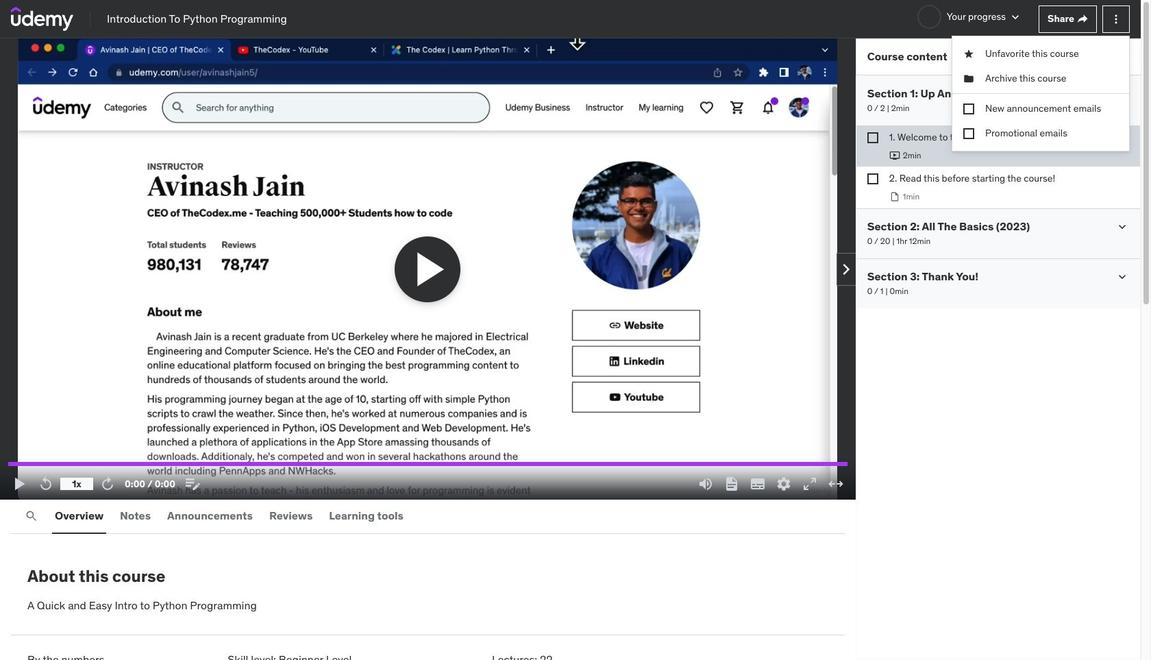 Task type: vqa. For each thing, say whether or not it's contained in the screenshot.
Fullscreen image
yes



Task type: describe. For each thing, give the bounding box(es) containing it.
subtitles image
[[750, 476, 766, 492]]

search image
[[25, 509, 38, 523]]

2 small image from the top
[[1116, 270, 1130, 284]]

2 horizontal spatial xsmall image
[[1078, 13, 1089, 24]]

mute image
[[698, 476, 714, 492]]

expanded view image
[[828, 476, 844, 492]]

close course content sidebar image
[[1117, 50, 1130, 64]]

0 horizontal spatial small image
[[1009, 10, 1023, 24]]

play welcome to the course! image
[[890, 150, 901, 161]]

rewind 5 seconds image
[[38, 476, 54, 492]]

sidebar element
[[856, 38, 1141, 660]]

start read this before starting the course! image
[[890, 192, 901, 202]]

fullscreen image
[[802, 476, 818, 492]]

progress bar slider
[[8, 456, 848, 472]]

1 vertical spatial xsmall image
[[964, 47, 975, 60]]

play video image
[[409, 247, 453, 291]]

udemy image
[[11, 7, 73, 31]]

actions image
[[1110, 12, 1124, 26]]



Task type: locate. For each thing, give the bounding box(es) containing it.
0 vertical spatial xsmall image
[[1078, 13, 1089, 24]]

settings image
[[776, 476, 792, 492]]

1 horizontal spatial xsmall image
[[964, 47, 975, 60]]

play image
[[12, 476, 28, 492]]

1 vertical spatial small image
[[1116, 270, 1130, 284]]

xsmall image
[[964, 71, 975, 85], [964, 103, 975, 114], [964, 128, 975, 139], [868, 174, 879, 185]]

1 vertical spatial small image
[[1116, 220, 1130, 234]]

1 horizontal spatial small image
[[1116, 220, 1130, 234]]

small image
[[1116, 87, 1130, 101], [1116, 270, 1130, 284]]

xsmall image
[[1078, 13, 1089, 24], [964, 47, 975, 60], [868, 132, 879, 143]]

small image
[[1009, 10, 1023, 24], [1116, 220, 1130, 234]]

0 vertical spatial small image
[[1009, 10, 1023, 24]]

2 vertical spatial xsmall image
[[868, 132, 879, 143]]

go to next lecture image
[[836, 258, 858, 280]]

add note image
[[184, 476, 201, 492]]

forward 5 seconds image
[[99, 476, 116, 492]]

1 small image from the top
[[1116, 87, 1130, 101]]

transcript in sidebar region image
[[724, 476, 740, 492]]

0 vertical spatial small image
[[1116, 87, 1130, 101]]

0 horizontal spatial xsmall image
[[868, 132, 879, 143]]



